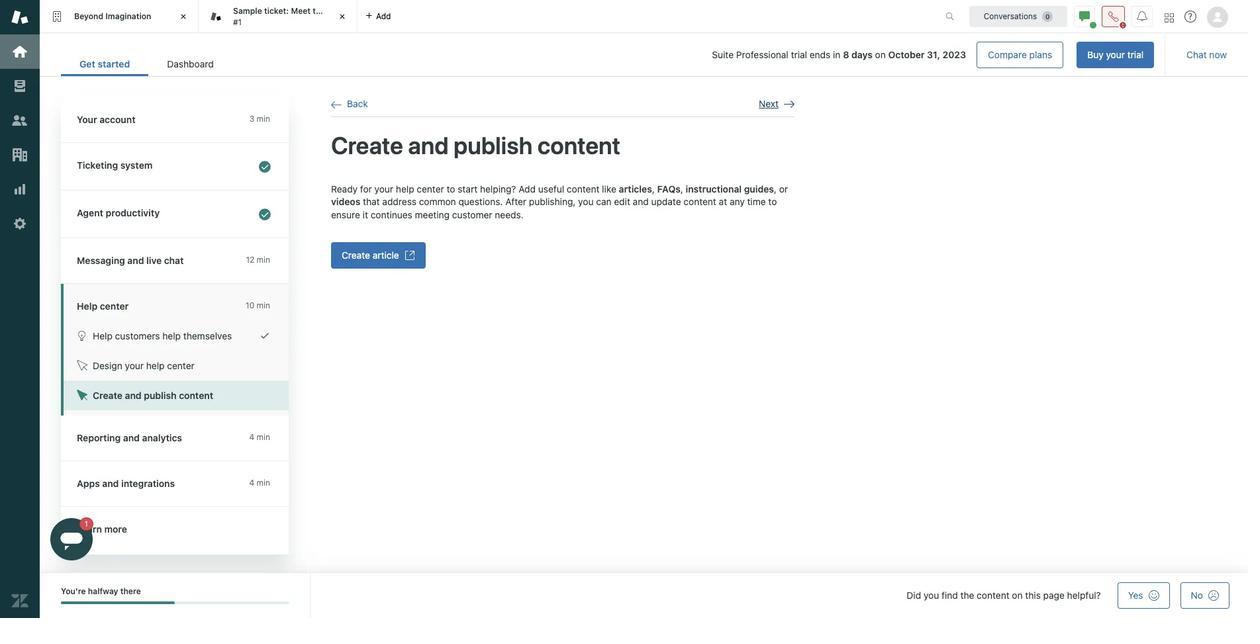 Task type: vqa. For each thing, say whether or not it's contained in the screenshot.
bottommost THE
yes



Task type: describe. For each thing, give the bounding box(es) containing it.
article
[[373, 250, 399, 261]]

conversations
[[984, 11, 1038, 21]]

content inside button
[[179, 390, 213, 401]]

meet
[[291, 6, 311, 16]]

beyond imagination tab
[[40, 0, 199, 33]]

useful
[[538, 183, 565, 194]]

back button
[[331, 98, 368, 110]]

live
[[146, 255, 162, 266]]

compare plans button
[[977, 42, 1064, 68]]

zendesk support image
[[11, 9, 28, 26]]

analytics
[[142, 433, 182, 444]]

4 for apps and integrations
[[249, 478, 255, 488]]

8
[[844, 49, 850, 60]]

more
[[104, 524, 127, 535]]

content inside that address common questions. after publishing, you can edit and update content at any time to ensure it continues meeting customer needs.
[[684, 196, 717, 207]]

get started
[[80, 58, 130, 70]]

tab list containing get started
[[61, 52, 232, 76]]

themselves
[[183, 331, 232, 342]]

ticketing
[[77, 160, 118, 171]]

did
[[907, 590, 922, 602]]

apps and integrations
[[77, 478, 175, 490]]

the for content
[[961, 590, 975, 602]]

you're halfway there
[[61, 587, 141, 597]]

and inside content-title region
[[408, 131, 449, 160]]

your account
[[77, 114, 136, 125]]

12
[[246, 255, 255, 265]]

ready for your help center to start helping? add useful content like articles , faqs , instructional guides , or videos
[[331, 183, 788, 207]]

design your help center button
[[64, 351, 289, 381]]

3
[[250, 114, 255, 124]]

and inside button
[[125, 390, 142, 401]]

integrations
[[121, 478, 175, 490]]

3 , from the left
[[774, 183, 777, 194]]

time
[[748, 196, 766, 207]]

to inside 'ready for your help center to start helping? add useful content like articles , faqs , instructional guides , or videos'
[[447, 183, 456, 194]]

beyond
[[74, 11, 103, 21]]

create and publish content inside button
[[93, 390, 213, 401]]

ticketing system
[[77, 160, 153, 171]]

section containing suite professional trial ends in
[[243, 42, 1155, 68]]

zendesk products image
[[1165, 13, 1175, 22]]

help center heading
[[61, 284, 289, 321]]

get
[[80, 58, 95, 70]]

ticketing system button
[[61, 143, 286, 190]]

halfway
[[88, 587, 118, 597]]

2 , from the left
[[681, 183, 684, 194]]

center inside heading
[[100, 301, 129, 312]]

your for design your help center
[[125, 360, 144, 372]]

help for help customers help themselves
[[93, 331, 113, 342]]

can
[[596, 196, 612, 207]]

main element
[[0, 0, 40, 619]]

plans
[[1030, 49, 1053, 60]]

guides
[[744, 183, 774, 194]]

close image inside "beyond imagination" tab
[[177, 10, 190, 23]]

any
[[730, 196, 745, 207]]

next
[[759, 98, 779, 109]]

create and publish content button
[[64, 381, 289, 411]]

min for apps and integrations
[[257, 478, 270, 488]]

yes
[[1129, 590, 1144, 602]]

4 min for analytics
[[249, 433, 270, 443]]

edit
[[614, 196, 631, 207]]

get started image
[[11, 43, 28, 60]]

10 min
[[246, 301, 270, 311]]

learn more
[[77, 524, 127, 535]]

buy your trial button
[[1077, 42, 1155, 68]]

find
[[942, 590, 958, 602]]

2 vertical spatial create
[[93, 390, 123, 401]]

productivity
[[106, 207, 160, 219]]

system
[[120, 160, 153, 171]]

learn
[[77, 524, 102, 535]]

10
[[246, 301, 255, 311]]

publishing,
[[529, 196, 576, 207]]

min for help center
[[257, 301, 270, 311]]

agent
[[77, 207, 103, 219]]

address
[[383, 196, 417, 207]]

messaging and live chat
[[77, 255, 184, 266]]

views image
[[11, 78, 28, 95]]

this
[[1026, 590, 1041, 602]]

it
[[363, 209, 368, 220]]

ticket:
[[264, 6, 289, 16]]

you're
[[61, 587, 86, 597]]

chat now button
[[1177, 42, 1238, 68]]

October 31, 2023 text field
[[889, 49, 967, 60]]

suite
[[712, 49, 734, 60]]

publish inside content-title region
[[454, 131, 533, 160]]

and inside that address common questions. after publishing, you can edit and update content at any time to ensure it continues meeting customer needs.
[[633, 196, 649, 207]]

add button
[[358, 0, 399, 32]]

compare plans
[[988, 49, 1053, 60]]

help for help center
[[77, 301, 98, 312]]

trial for professional
[[791, 49, 808, 60]]

did you find the content on this page helpful?
[[907, 590, 1102, 602]]

4 min for integrations
[[249, 478, 270, 488]]

create and publish content inside content-title region
[[331, 131, 621, 160]]

started
[[98, 58, 130, 70]]

design your help center
[[93, 360, 195, 372]]

progress bar image
[[61, 602, 175, 605]]

beyond imagination
[[74, 11, 151, 21]]

helpful?
[[1068, 590, 1102, 602]]

1 vertical spatial create
[[342, 250, 370, 261]]

help center
[[77, 301, 129, 312]]

that address common questions. after publishing, you can edit and update content at any time to ensure it continues meeting customer needs.
[[331, 196, 777, 220]]

for
[[360, 183, 372, 194]]



Task type: locate. For each thing, give the bounding box(es) containing it.
tab
[[199, 0, 358, 33]]

helping?
[[480, 183, 516, 194]]

0 horizontal spatial center
[[100, 301, 129, 312]]

section
[[243, 42, 1155, 68]]

now
[[1210, 49, 1228, 60]]

region
[[331, 183, 795, 534]]

close image left add popup button
[[336, 10, 349, 23]]

the for ticket
[[313, 6, 326, 16]]

help inside heading
[[77, 301, 98, 312]]

2 4 from the top
[[249, 478, 255, 488]]

1 trial from the left
[[791, 49, 808, 60]]

1 vertical spatial on
[[1013, 590, 1023, 602]]

1 vertical spatial help
[[163, 331, 181, 342]]

learn more button
[[61, 507, 286, 553]]

help up address
[[396, 183, 414, 194]]

next button
[[759, 98, 795, 110]]

content down design your help center 'button'
[[179, 390, 213, 401]]

button displays agent's chat status as online. image
[[1080, 11, 1090, 22]]

content up "useful"
[[538, 131, 621, 160]]

1 vertical spatial you
[[924, 590, 940, 602]]

1 close image from the left
[[177, 10, 190, 23]]

to inside that address common questions. after publishing, you can edit and update content at any time to ensure it continues meeting customer needs.
[[769, 196, 777, 207]]

chat
[[164, 255, 184, 266]]

the right "meet"
[[313, 6, 326, 16]]

3 min from the top
[[257, 301, 270, 311]]

or
[[780, 183, 788, 194]]

0 vertical spatial on
[[876, 49, 886, 60]]

organizations image
[[11, 146, 28, 164]]

articles
[[619, 183, 652, 194]]

content up can
[[567, 183, 600, 194]]

0 horizontal spatial trial
[[791, 49, 808, 60]]

chat now
[[1187, 49, 1228, 60]]

1 vertical spatial center
[[100, 301, 129, 312]]

1 vertical spatial 4 min
[[249, 478, 270, 488]]

you inside that address common questions. after publishing, you can edit and update content at any time to ensure it continues meeting customer needs.
[[578, 196, 594, 207]]

trial
[[791, 49, 808, 60], [1128, 49, 1144, 60]]

help down help customers help themselves
[[146, 360, 165, 372]]

no button
[[1181, 583, 1230, 610]]

publish down design your help center 'button'
[[144, 390, 177, 401]]

1 vertical spatial your
[[375, 183, 394, 194]]

admin image
[[11, 215, 28, 233]]

trial left ends
[[791, 49, 808, 60]]

0 vertical spatial you
[[578, 196, 594, 207]]

reporting
[[77, 433, 121, 444]]

help for themselves
[[163, 331, 181, 342]]

october
[[889, 49, 925, 60]]

create article button
[[331, 243, 426, 269]]

create inside content-title region
[[331, 131, 403, 160]]

agent productivity button
[[61, 191, 286, 238]]

back
[[347, 98, 368, 109]]

0 vertical spatial help
[[77, 301, 98, 312]]

tab list
[[61, 52, 232, 76]]

no
[[1192, 590, 1204, 602]]

like
[[602, 183, 617, 194]]

you right did
[[924, 590, 940, 602]]

help down help center
[[93, 331, 113, 342]]

create and publish content down design your help center
[[93, 390, 213, 401]]

2 horizontal spatial center
[[417, 183, 444, 194]]

5 min from the top
[[257, 478, 270, 488]]

0 vertical spatial create
[[331, 131, 403, 160]]

0 horizontal spatial to
[[447, 183, 456, 194]]

0 vertical spatial create and publish content
[[331, 131, 621, 160]]

center up create and publish content button
[[167, 360, 195, 372]]

2 min from the top
[[257, 255, 270, 265]]

your right buy
[[1107, 49, 1126, 60]]

ensure
[[331, 209, 360, 220]]

and left analytics
[[123, 433, 140, 444]]

4
[[249, 433, 255, 443], [249, 478, 255, 488]]

trial down the notifications image
[[1128, 49, 1144, 60]]

1 vertical spatial 4
[[249, 478, 255, 488]]

0 horizontal spatial you
[[578, 196, 594, 207]]

0 vertical spatial 4
[[249, 433, 255, 443]]

customers image
[[11, 112, 28, 129]]

0 vertical spatial your
[[1107, 49, 1126, 60]]

chat
[[1187, 49, 1208, 60]]

1 horizontal spatial to
[[769, 196, 777, 207]]

publish inside button
[[144, 390, 177, 401]]

center
[[417, 183, 444, 194], [100, 301, 129, 312], [167, 360, 195, 372]]

to left start
[[447, 183, 456, 194]]

on left the 'this'
[[1013, 590, 1023, 602]]

and up common
[[408, 131, 449, 160]]

publish up helping?
[[454, 131, 533, 160]]

, up update
[[681, 183, 684, 194]]

common
[[419, 196, 456, 207]]

2 vertical spatial help
[[146, 360, 165, 372]]

buy
[[1088, 49, 1104, 60]]

1 vertical spatial create and publish content
[[93, 390, 213, 401]]

sample
[[233, 6, 262, 16]]

needs.
[[495, 209, 524, 220]]

create and publish content up start
[[331, 131, 621, 160]]

0 vertical spatial publish
[[454, 131, 533, 160]]

,
[[652, 183, 655, 194], [681, 183, 684, 194], [774, 183, 777, 194]]

you left can
[[578, 196, 594, 207]]

1 vertical spatial help
[[93, 331, 113, 342]]

reporting image
[[11, 181, 28, 198]]

content inside 'ready for your help center to start helping? add useful content like articles , faqs , instructional guides , or videos'
[[567, 183, 600, 194]]

your inside 'ready for your help center to start helping? add useful content like articles , faqs , instructional guides , or videos'
[[375, 183, 394, 194]]

ticket
[[328, 6, 350, 16]]

1 vertical spatial publish
[[144, 390, 177, 401]]

1 horizontal spatial ,
[[681, 183, 684, 194]]

trial for your
[[1128, 49, 1144, 60]]

1 , from the left
[[652, 183, 655, 194]]

2 horizontal spatial your
[[1107, 49, 1126, 60]]

meeting
[[415, 209, 450, 220]]

and left live
[[127, 255, 144, 266]]

create and publish content
[[331, 131, 621, 160], [93, 390, 213, 401]]

to right time
[[769, 196, 777, 207]]

#1
[[233, 17, 242, 27]]

agent productivity
[[77, 207, 160, 219]]

at
[[719, 196, 728, 207]]

close image up dashboard tab
[[177, 10, 190, 23]]

create down design
[[93, 390, 123, 401]]

help customers help themselves button
[[64, 321, 289, 351]]

content inside footer
[[977, 590, 1010, 602]]

the inside sample ticket: meet the ticket #1
[[313, 6, 326, 16]]

customer
[[452, 209, 493, 220]]

zendesk image
[[11, 593, 28, 610]]

your inside button
[[1107, 49, 1126, 60]]

min for messaging and live chat
[[257, 255, 270, 265]]

dashboard
[[167, 58, 214, 70]]

2 4 min from the top
[[249, 478, 270, 488]]

1 4 from the top
[[249, 433, 255, 443]]

account
[[100, 114, 136, 125]]

notifications image
[[1138, 11, 1148, 22]]

0 horizontal spatial your
[[125, 360, 144, 372]]

0 horizontal spatial publish
[[144, 390, 177, 401]]

page
[[1044, 590, 1065, 602]]

4 min from the top
[[257, 433, 270, 443]]

start
[[458, 183, 478, 194]]

content inside region
[[538, 131, 621, 160]]

4 for reporting and analytics
[[249, 433, 255, 443]]

and down "articles"
[[633, 196, 649, 207]]

0 vertical spatial 4 min
[[249, 433, 270, 443]]

your for buy your trial
[[1107, 49, 1126, 60]]

help inside button
[[93, 331, 113, 342]]

trial inside button
[[1128, 49, 1144, 60]]

center up common
[[417, 183, 444, 194]]

apps
[[77, 478, 100, 490]]

instructional
[[686, 183, 742, 194]]

0 horizontal spatial the
[[313, 6, 326, 16]]

content left the 'this'
[[977, 590, 1010, 602]]

and down design your help center
[[125, 390, 142, 401]]

progress-bar progress bar
[[61, 602, 289, 605]]

footer containing did you find the content on this page helpful?
[[40, 574, 1249, 619]]

help down messaging
[[77, 301, 98, 312]]

help for center
[[146, 360, 165, 372]]

update
[[652, 196, 681, 207]]

2 trial from the left
[[1128, 49, 1144, 60]]

region containing ready for your help center to start helping? add useful content like
[[331, 183, 795, 534]]

1 min from the top
[[257, 114, 270, 124]]

the right 'find'
[[961, 590, 975, 602]]

1 horizontal spatial you
[[924, 590, 940, 602]]

questions.
[[459, 196, 503, 207]]

add
[[519, 183, 536, 194]]

yes button
[[1118, 583, 1170, 610]]

create down back
[[331, 131, 403, 160]]

1 horizontal spatial your
[[375, 183, 394, 194]]

your
[[1107, 49, 1126, 60], [375, 183, 394, 194], [125, 360, 144, 372]]

create left article
[[342, 250, 370, 261]]

0 vertical spatial the
[[313, 6, 326, 16]]

reporting and analytics
[[77, 433, 182, 444]]

0 horizontal spatial create and publish content
[[93, 390, 213, 401]]

your right design
[[125, 360, 144, 372]]

messaging
[[77, 255, 125, 266]]

1 horizontal spatial publish
[[454, 131, 533, 160]]

1 horizontal spatial create and publish content
[[331, 131, 621, 160]]

0 horizontal spatial on
[[876, 49, 886, 60]]

days
[[852, 49, 873, 60]]

0 vertical spatial help
[[396, 183, 414, 194]]

tab containing sample ticket: meet the ticket
[[199, 0, 358, 33]]

help inside 'ready for your help center to start helping? add useful content like articles , faqs , instructional guides , or videos'
[[396, 183, 414, 194]]

on right the days
[[876, 49, 886, 60]]

1 horizontal spatial on
[[1013, 590, 1023, 602]]

sample ticket: meet the ticket #1
[[233, 6, 350, 27]]

center up customers
[[100, 301, 129, 312]]

1 horizontal spatial close image
[[336, 10, 349, 23]]

2023
[[943, 49, 967, 60]]

help up design your help center 'button'
[[163, 331, 181, 342]]

you
[[578, 196, 594, 207], [924, 590, 940, 602]]

buy your trial
[[1088, 49, 1144, 60]]

and
[[408, 131, 449, 160], [633, 196, 649, 207], [127, 255, 144, 266], [125, 390, 142, 401], [123, 433, 140, 444], [102, 478, 119, 490]]

31,
[[928, 49, 941, 60]]

content-title region
[[331, 131, 795, 161]]

1 vertical spatial to
[[769, 196, 777, 207]]

create article
[[342, 250, 399, 261]]

that
[[363, 196, 380, 207]]

, left faqs
[[652, 183, 655, 194]]

content down "instructional"
[[684, 196, 717, 207]]

min inside help center heading
[[257, 301, 270, 311]]

your right the for
[[375, 183, 394, 194]]

footer
[[40, 574, 1249, 619]]

tabs tab list
[[40, 0, 932, 33]]

help inside button
[[163, 331, 181, 342]]

videos
[[331, 196, 361, 207]]

, left or
[[774, 183, 777, 194]]

2 close image from the left
[[336, 10, 349, 23]]

on inside section
[[876, 49, 886, 60]]

help inside 'button'
[[146, 360, 165, 372]]

your inside 'button'
[[125, 360, 144, 372]]

suite professional trial ends in 8 days on october 31, 2023
[[712, 49, 967, 60]]

1 horizontal spatial center
[[167, 360, 195, 372]]

0 horizontal spatial close image
[[177, 10, 190, 23]]

and right apps
[[102, 478, 119, 490]]

1 4 min from the top
[[249, 433, 270, 443]]

center inside 'button'
[[167, 360, 195, 372]]

2 vertical spatial center
[[167, 360, 195, 372]]

2 vertical spatial your
[[125, 360, 144, 372]]

your
[[77, 114, 97, 125]]

0 vertical spatial to
[[447, 183, 456, 194]]

min for reporting and analytics
[[257, 433, 270, 443]]

there
[[120, 587, 141, 597]]

3 min
[[250, 114, 270, 124]]

1 vertical spatial the
[[961, 590, 975, 602]]

continues
[[371, 209, 413, 220]]

1 horizontal spatial trial
[[1128, 49, 1144, 60]]

get help image
[[1185, 11, 1197, 23]]

after
[[506, 196, 527, 207]]

dashboard tab
[[149, 52, 232, 76]]

ends
[[810, 49, 831, 60]]

2 horizontal spatial ,
[[774, 183, 777, 194]]

1 horizontal spatial the
[[961, 590, 975, 602]]

0 horizontal spatial ,
[[652, 183, 655, 194]]

close image
[[177, 10, 190, 23], [336, 10, 349, 23]]

conversations button
[[970, 6, 1068, 27]]

professional
[[737, 49, 789, 60]]

0 vertical spatial center
[[417, 183, 444, 194]]

center inside 'ready for your help center to start helping? add useful content like articles , faqs , instructional guides , or videos'
[[417, 183, 444, 194]]

min for your account
[[257, 114, 270, 124]]



